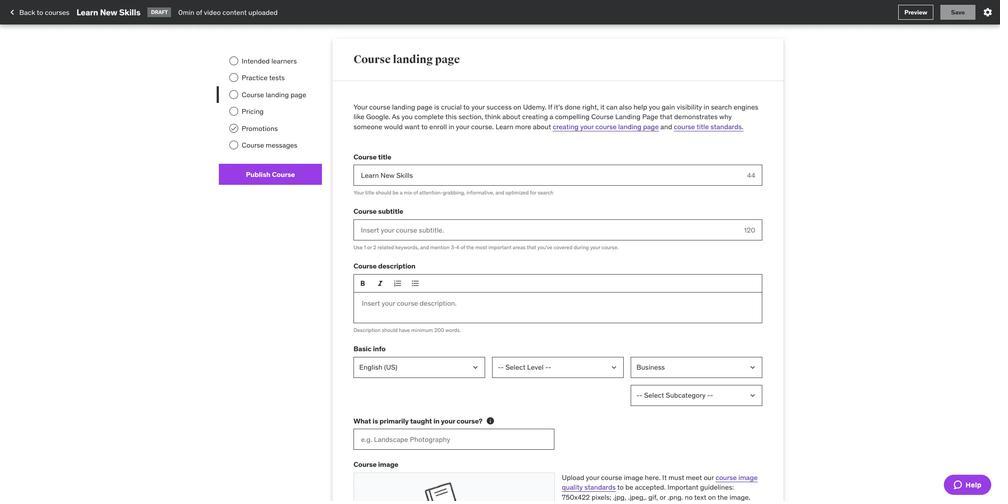Task type: vqa. For each thing, say whether or not it's contained in the screenshot.
"Basic info"
yes



Task type: locate. For each thing, give the bounding box(es) containing it.
on
[[514, 103, 521, 111], [708, 493, 716, 502]]

0 horizontal spatial and
[[420, 244, 429, 251]]

promotions
[[242, 124, 278, 133]]

1 horizontal spatial on
[[708, 493, 716, 502]]

1 horizontal spatial about
[[533, 122, 551, 131]]

minimum
[[411, 327, 433, 334]]

learners
[[271, 57, 297, 65]]

incomplete image left intended
[[229, 57, 238, 65]]

2 vertical spatial incomplete image
[[229, 141, 238, 150]]

in up demonstrates
[[704, 103, 710, 111]]

1 vertical spatial title
[[378, 152, 391, 161]]

about up more
[[502, 112, 521, 121]]

basic
[[354, 345, 372, 354]]

course?
[[457, 417, 483, 426]]

subtitle
[[378, 207, 403, 216]]

course down demonstrates
[[674, 122, 695, 131]]

course title
[[354, 152, 391, 161]]

your up like
[[354, 103, 368, 111]]

incomplete image up completed image
[[229, 107, 238, 116]]

of right 0min
[[196, 8, 202, 17]]

1 vertical spatial be
[[626, 484, 633, 492]]

to
[[37, 8, 43, 17], [463, 103, 470, 111], [421, 122, 428, 131], [617, 484, 624, 492]]

1 horizontal spatial in
[[449, 122, 454, 131]]

areas
[[513, 244, 526, 251]]

be
[[393, 190, 399, 196], [626, 484, 633, 492]]

incomplete image down completed image
[[229, 141, 238, 150]]

1 horizontal spatial title
[[378, 152, 391, 161]]

0 horizontal spatial course.
[[471, 122, 494, 131]]

publish course button
[[219, 164, 322, 185]]

.jpeg,.
[[628, 493, 647, 502]]

pixels;
[[592, 493, 611, 502]]

1 vertical spatial is
[[373, 417, 378, 426]]

learn left new
[[77, 7, 98, 17]]

0 vertical spatial search
[[711, 103, 732, 111]]

of right mix
[[414, 190, 418, 196]]

course
[[369, 103, 390, 111], [596, 122, 617, 131], [674, 122, 695, 131], [601, 474, 622, 483], [716, 474, 737, 483]]

incomplete image
[[229, 90, 238, 99], [229, 107, 238, 116], [229, 141, 238, 150]]

practice tests
[[242, 73, 285, 82]]

is up complete
[[434, 103, 439, 111]]

course up standards
[[601, 474, 622, 483]]

1 your from the top
[[354, 103, 368, 111]]

in down this
[[449, 122, 454, 131]]

0min of video content uploaded
[[178, 8, 278, 17]]

you up want
[[402, 112, 413, 121]]

a left mix
[[400, 190, 403, 196]]

0 horizontal spatial of
[[196, 8, 202, 17]]

upload your course image here. it must meet our
[[562, 474, 716, 483]]

2 vertical spatial in
[[434, 417, 440, 426]]

image.
[[730, 493, 751, 502]]

mention
[[430, 244, 450, 251]]

incomplete image for pricing
[[229, 107, 238, 116]]

learn down think on the top
[[496, 122, 514, 131]]

and left mention
[[420, 244, 429, 251]]

your inside your course landing page is crucial to your success on udemy. if it's done right, it can also help you gain visibility in search engines like google. as you complete this section, think about creating a compelling course landing page that demonstrates why someone would want to enroll in your course. learn more about
[[354, 103, 368, 111]]

1 vertical spatial a
[[400, 190, 403, 196]]

or
[[367, 244, 372, 251], [660, 493, 666, 502]]

course up guidelines:
[[716, 474, 737, 483]]

engines
[[734, 103, 759, 111]]

0 horizontal spatial that
[[527, 244, 536, 251]]

must
[[669, 474, 684, 483]]

2 vertical spatial and
[[420, 244, 429, 251]]

1 vertical spatial course.
[[602, 244, 619, 251]]

or right 1
[[367, 244, 372, 251]]

of right 4
[[461, 244, 465, 251]]

0 vertical spatial is
[[434, 103, 439, 111]]

2 incomplete image from the top
[[229, 73, 238, 82]]

messages
[[266, 141, 298, 150]]

1 horizontal spatial course landing page
[[354, 53, 460, 66]]

0 vertical spatial on
[[514, 103, 521, 111]]

1 vertical spatial about
[[533, 122, 551, 131]]

to up .jpg,
[[617, 484, 624, 492]]

to right 'back'
[[37, 8, 43, 17]]

1 vertical spatial of
[[414, 190, 418, 196]]

0 horizontal spatial creating
[[522, 112, 548, 121]]

2 vertical spatial title
[[365, 190, 374, 196]]

covered
[[554, 244, 573, 251]]

0 horizontal spatial is
[[373, 417, 378, 426]]

bold image
[[358, 279, 367, 288]]

description should have minimum 200 words.
[[354, 327, 461, 334]]

intended learners
[[242, 57, 297, 65]]

1 vertical spatial the
[[718, 493, 728, 502]]

0 horizontal spatial learn
[[77, 7, 98, 17]]

1 horizontal spatial learn
[[496, 122, 514, 131]]

2 horizontal spatial of
[[461, 244, 465, 251]]

be left mix
[[393, 190, 399, 196]]

meet
[[686, 474, 702, 483]]

course inside button
[[272, 170, 295, 179]]

e.g. Landscape Photography text field
[[354, 429, 555, 450]]

1 vertical spatial or
[[660, 493, 666, 502]]

0 horizontal spatial on
[[514, 103, 521, 111]]

0 vertical spatial course landing page
[[354, 53, 460, 66]]

landing
[[393, 53, 433, 66], [266, 90, 289, 99], [392, 103, 415, 111], [618, 122, 642, 131]]

here.
[[645, 474, 661, 483]]

a
[[550, 112, 553, 121], [400, 190, 403, 196]]

1 vertical spatial your
[[354, 190, 364, 196]]

your right during
[[590, 244, 600, 251]]

incomplete image inside 'course messages' link
[[229, 141, 238, 150]]

course image quality standards
[[562, 474, 758, 492]]

0 vertical spatial title
[[697, 122, 709, 131]]

or right gif,
[[660, 493, 666, 502]]

the
[[466, 244, 474, 251], [718, 493, 728, 502]]

0 vertical spatial a
[[550, 112, 553, 121]]

1 incomplete image from the top
[[229, 90, 238, 99]]

title down demonstrates
[[697, 122, 709, 131]]

0 vertical spatial incomplete image
[[229, 57, 238, 65]]

be up .jpeg,. on the bottom of the page
[[626, 484, 633, 492]]

the inside the to be accepted. important guidelines: 750x422 pixels; .jpg, .jpeg,. gif, or .png. no text on the image.
[[718, 493, 728, 502]]

0 vertical spatial your
[[354, 103, 368, 111]]

0 vertical spatial you
[[649, 103, 660, 111]]

your for your course landing page is crucial to your success on udemy. if it's done right, it can also help you gain visibility in search engines like google. as you complete this section, think about creating a compelling course landing page that demonstrates why someone would want to enroll in your course. learn more about
[[354, 103, 368, 111]]

is right what on the bottom
[[373, 417, 378, 426]]

page inside your course landing page is crucial to your success on udemy. if it's done right, it can also help you gain visibility in search engines like google. as you complete this section, think about creating a compelling course landing page that demonstrates why someone would want to enroll in your course. learn more about
[[417, 103, 433, 111]]

image for course image
[[378, 461, 398, 470]]

of
[[196, 8, 202, 17], [414, 190, 418, 196], [461, 244, 465, 251]]

1 vertical spatial incomplete image
[[229, 107, 238, 116]]

1 vertical spatial search
[[538, 190, 554, 196]]

0 vertical spatial and
[[661, 122, 672, 131]]

course up google.
[[369, 103, 390, 111]]

draft
[[151, 9, 168, 15]]

incomplete image for course messages
[[229, 141, 238, 150]]

and down gain in the right top of the page
[[661, 122, 672, 131]]

you up page
[[649, 103, 660, 111]]

0 vertical spatial or
[[367, 244, 372, 251]]

Course title text field
[[354, 165, 740, 186]]

practice tests link
[[219, 69, 322, 86]]

2 incomplete image from the top
[[229, 107, 238, 116]]

course. right during
[[602, 244, 619, 251]]

you
[[649, 103, 660, 111], [402, 112, 413, 121]]

1 horizontal spatial be
[[626, 484, 633, 492]]

0 vertical spatial that
[[660, 112, 673, 121]]

incomplete image inside intended learners link
[[229, 57, 238, 65]]

incomplete image for intended
[[229, 57, 238, 65]]

1 horizontal spatial a
[[550, 112, 553, 121]]

get info image
[[486, 417, 495, 426]]

important
[[668, 484, 699, 492]]

course settings image
[[983, 7, 993, 18]]

your down compelling
[[580, 122, 594, 131]]

2 horizontal spatial image
[[739, 474, 758, 483]]

is
[[434, 103, 439, 111], [373, 417, 378, 426]]

2 your from the top
[[354, 190, 364, 196]]

course
[[354, 53, 391, 66], [242, 90, 264, 99], [591, 112, 614, 121], [242, 141, 264, 150], [354, 152, 377, 161], [272, 170, 295, 179], [354, 207, 377, 216], [354, 262, 377, 271], [354, 461, 377, 470]]

0 vertical spatial incomplete image
[[229, 90, 238, 99]]

creating down udemy.
[[522, 112, 548, 121]]

title up course subtitle
[[365, 190, 374, 196]]

0 horizontal spatial image
[[378, 461, 398, 470]]

0 horizontal spatial the
[[466, 244, 474, 251]]

1 horizontal spatial you
[[649, 103, 660, 111]]

that
[[660, 112, 673, 121], [527, 244, 536, 251]]

1 vertical spatial course landing page
[[242, 90, 306, 99]]

back
[[19, 8, 35, 17]]

during
[[574, 244, 589, 251]]

0 vertical spatial course.
[[471, 122, 494, 131]]

1 incomplete image from the top
[[229, 57, 238, 65]]

the left most
[[466, 244, 474, 251]]

0 horizontal spatial title
[[365, 190, 374, 196]]

0 vertical spatial creating
[[522, 112, 548, 121]]

intended
[[242, 57, 270, 65]]

1 horizontal spatial the
[[718, 493, 728, 502]]

title down "would"
[[378, 152, 391, 161]]

preview
[[905, 8, 928, 16]]

complete
[[414, 112, 444, 121]]

image for course image quality standards
[[739, 474, 758, 483]]

Insert your course description. text field
[[354, 293, 763, 324]]

should left have at the bottom of the page
[[382, 327, 398, 334]]

google.
[[366, 112, 391, 121]]

should up course subtitle
[[376, 190, 391, 196]]

course landing page inside course landing page link
[[242, 90, 306, 99]]

a down if
[[550, 112, 553, 121]]

your
[[354, 103, 368, 111], [354, 190, 364, 196]]

success
[[487, 103, 512, 111]]

that down gain in the right top of the page
[[660, 112, 673, 121]]

done
[[565, 103, 581, 111]]

incomplete image inside "practice tests" link
[[229, 73, 238, 82]]

it
[[663, 474, 667, 483]]

image inside course image quality standards
[[739, 474, 758, 483]]

1 vertical spatial on
[[708, 493, 716, 502]]

.png.
[[668, 493, 683, 502]]

why
[[720, 112, 732, 121]]

a inside your course landing page is crucial to your success on udemy. if it's done right, it can also help you gain visibility in search engines like google. as you complete this section, think about creating a compelling course landing page that demonstrates why someone would want to enroll in your course. learn more about
[[550, 112, 553, 121]]

about right more
[[533, 122, 551, 131]]

promotions link
[[219, 120, 322, 137]]

0 horizontal spatial or
[[367, 244, 372, 251]]

course. down think on the top
[[471, 122, 494, 131]]

2 horizontal spatial in
[[704, 103, 710, 111]]

0 vertical spatial learn
[[77, 7, 98, 17]]

incomplete image left practice on the left of page
[[229, 73, 238, 82]]

that right areas
[[527, 244, 536, 251]]

the down guidelines:
[[718, 493, 728, 502]]

1 vertical spatial incomplete image
[[229, 73, 238, 82]]

1 horizontal spatial or
[[660, 493, 666, 502]]

in right taught
[[434, 417, 440, 426]]

creating down compelling
[[553, 122, 579, 131]]

content
[[223, 8, 247, 17]]

standards.
[[711, 122, 744, 131]]

on left udemy.
[[514, 103, 521, 111]]

0 vertical spatial about
[[502, 112, 521, 121]]

3 incomplete image from the top
[[229, 141, 238, 150]]

1 horizontal spatial creating
[[553, 122, 579, 131]]

0 horizontal spatial course landing page
[[242, 90, 306, 99]]

title
[[697, 122, 709, 131], [378, 152, 391, 161], [365, 190, 374, 196]]

4
[[456, 244, 459, 251]]

1 vertical spatial and
[[496, 190, 504, 196]]

in
[[704, 103, 710, 111], [449, 122, 454, 131], [434, 417, 440, 426]]

1 horizontal spatial is
[[434, 103, 439, 111]]

0 horizontal spatial you
[[402, 112, 413, 121]]

incomplete image
[[229, 57, 238, 65], [229, 73, 238, 82]]

incomplete image up completed element
[[229, 90, 238, 99]]

1 vertical spatial learn
[[496, 122, 514, 131]]

1 horizontal spatial search
[[711, 103, 732, 111]]

incomplete image inside pricing link
[[229, 107, 238, 116]]

to down complete
[[421, 122, 428, 131]]

search
[[711, 103, 732, 111], [538, 190, 554, 196]]

0 horizontal spatial about
[[502, 112, 521, 121]]

incomplete image inside course landing page link
[[229, 90, 238, 99]]

search up why
[[711, 103, 732, 111]]

skills
[[119, 7, 141, 17]]

1 horizontal spatial that
[[660, 112, 673, 121]]

want
[[405, 122, 420, 131]]

search right for
[[538, 190, 554, 196]]

0 horizontal spatial be
[[393, 190, 399, 196]]

your up course subtitle
[[354, 190, 364, 196]]

on down guidelines:
[[708, 493, 716, 502]]

0 horizontal spatial a
[[400, 190, 403, 196]]

0 horizontal spatial search
[[538, 190, 554, 196]]

and left optimized
[[496, 190, 504, 196]]

video
[[204, 8, 221, 17]]

0 vertical spatial be
[[393, 190, 399, 196]]

1 horizontal spatial course.
[[602, 244, 619, 251]]

as
[[392, 112, 400, 121]]



Task type: describe. For each thing, give the bounding box(es) containing it.
gain
[[662, 103, 675, 111]]

completed element
[[229, 124, 238, 133]]

text
[[694, 493, 707, 502]]

save
[[951, 8, 965, 16]]

attention-
[[419, 190, 443, 196]]

most
[[475, 244, 487, 251]]

course title standards. link
[[674, 122, 744, 131]]

primarily
[[380, 417, 409, 426]]

compelling
[[555, 112, 590, 121]]

1 vertical spatial creating
[[553, 122, 579, 131]]

udemy.
[[523, 103, 547, 111]]

incomplete image for practice
[[229, 73, 238, 82]]

save button
[[941, 5, 976, 20]]

your up standards
[[586, 474, 600, 483]]

pricing link
[[219, 103, 322, 120]]

publish course
[[246, 170, 295, 179]]

publish
[[246, 170, 271, 179]]

description
[[378, 262, 416, 271]]

help
[[634, 103, 647, 111]]

your down section,
[[456, 122, 469, 131]]

would
[[384, 122, 403, 131]]

course down it
[[596, 122, 617, 131]]

1 horizontal spatial and
[[496, 190, 504, 196]]

0 horizontal spatial in
[[434, 417, 440, 426]]

preview link
[[899, 5, 934, 20]]

use
[[354, 244, 363, 251]]

what is primarily taught in your course?
[[354, 417, 483, 426]]

2
[[373, 244, 376, 251]]

someone
[[354, 122, 383, 131]]

you've
[[538, 244, 553, 251]]

.jpg,
[[613, 493, 626, 502]]

course image quality standards link
[[562, 474, 758, 492]]

to inside the to be accepted. important guidelines: 750x422 pixels; .jpg, .jpeg,. gif, or .png. no text on the image.
[[617, 484, 624, 492]]

intended learners link
[[219, 53, 322, 69]]

like
[[354, 112, 365, 121]]

course landing page link
[[219, 86, 322, 103]]

have
[[399, 327, 410, 334]]

your course landing page is crucial to your success on udemy. if it's done right, it can also help you gain visibility in search engines like google. as you complete this section, think about creating a compelling course landing page that demonstrates why someone would want to enroll in your course. learn more about
[[354, 103, 759, 131]]

completed image
[[230, 125, 237, 132]]

tests
[[269, 73, 285, 82]]

upload
[[562, 474, 584, 483]]

course messages link
[[219, 137, 322, 154]]

200
[[434, 327, 444, 334]]

title for course title
[[378, 152, 391, 161]]

title for your title should be a mix of attention-grabbing, informative, and optimized for search
[[365, 190, 374, 196]]

for
[[530, 190, 537, 196]]

use 1 or 2 related keywords, and mention 3-4 of the most important areas that you've covered during your course.
[[354, 244, 619, 251]]

visibility
[[677, 103, 702, 111]]

italic image
[[376, 279, 385, 288]]

course description
[[354, 262, 416, 271]]

1 vertical spatial that
[[527, 244, 536, 251]]

1 vertical spatial in
[[449, 122, 454, 131]]

new
[[100, 7, 117, 17]]

course inside your course landing page is crucial to your success on udemy. if it's done right, it can also help you gain visibility in search engines like google. as you complete this section, think about creating a compelling course landing page that demonstrates why someone would want to enroll in your course. learn more about
[[369, 103, 390, 111]]

quality
[[562, 484, 583, 492]]

your title should be a mix of attention-grabbing, informative, and optimized for search
[[354, 190, 554, 196]]

mix
[[404, 190, 412, 196]]

creating your course landing page and course title standards.
[[553, 122, 744, 131]]

1 vertical spatial should
[[382, 327, 398, 334]]

enroll
[[429, 122, 447, 131]]

creating inside your course landing page is crucial to your success on udemy. if it's done right, it can also help you gain visibility in search engines like google. as you complete this section, think about creating a compelling course landing page that demonstrates why someone would want to enroll in your course. learn more about
[[522, 112, 548, 121]]

1 horizontal spatial of
[[414, 190, 418, 196]]

incomplete image for course landing page
[[229, 90, 238, 99]]

back to courses link
[[7, 5, 69, 20]]

think
[[485, 112, 501, 121]]

44
[[747, 171, 756, 180]]

it
[[600, 103, 605, 111]]

0 vertical spatial the
[[466, 244, 474, 251]]

standards
[[585, 484, 616, 492]]

learn inside your course landing page is crucial to your success on udemy. if it's done right, it can also help you gain visibility in search engines like google. as you complete this section, think about creating a compelling course landing page that demonstrates why someone would want to enroll in your course. learn more about
[[496, 122, 514, 131]]

guidelines:
[[700, 484, 734, 492]]

course inside course image quality standards
[[716, 474, 737, 483]]

bullets image
[[411, 279, 420, 288]]

pricing
[[242, 107, 264, 116]]

also
[[619, 103, 632, 111]]

or inside the to be accepted. important guidelines: 750x422 pixels; .jpg, .jpeg,. gif, or .png. no text on the image.
[[660, 493, 666, 502]]

course. inside your course landing page is crucial to your success on udemy. if it's done right, it can also help you gain visibility in search engines like google. as you complete this section, think about creating a compelling course landing page that demonstrates why someone would want to enroll in your course. learn more about
[[471, 122, 494, 131]]

0min
[[178, 8, 194, 17]]

crucial
[[441, 103, 462, 111]]

your up e.g. landscape photography text box
[[441, 417, 455, 426]]

your up section,
[[472, 103, 485, 111]]

be inside the to be accepted. important guidelines: 750x422 pixels; .jpg, .jpeg,. gif, or .png. no text on the image.
[[626, 484, 633, 492]]

on inside the to be accepted. important guidelines: 750x422 pixels; .jpg, .jpeg,. gif, or .png. no text on the image.
[[708, 493, 716, 502]]

1 vertical spatial you
[[402, 112, 413, 121]]

courses
[[45, 8, 69, 17]]

that inside your course landing page is crucial to your success on udemy. if it's done right, it can also help you gain visibility in search engines like google. as you complete this section, think about creating a compelling course landing page that demonstrates why someone would want to enroll in your course. learn more about
[[660, 112, 673, 121]]

course inside your course landing page is crucial to your success on udemy. if it's done right, it can also help you gain visibility in search engines like google. as you complete this section, think about creating a compelling course landing page that demonstrates why someone would want to enroll in your course. learn more about
[[591, 112, 614, 121]]

more
[[515, 122, 531, 131]]

2 vertical spatial of
[[461, 244, 465, 251]]

Course subtitle text field
[[354, 220, 737, 241]]

120
[[744, 226, 756, 235]]

this
[[445, 112, 457, 121]]

to up section,
[[463, 103, 470, 111]]

is inside your course landing page is crucial to your success on udemy. if it's done right, it can also help you gain visibility in search engines like google. as you complete this section, think about creating a compelling course landing page that demonstrates why someone would want to enroll in your course. learn more about
[[434, 103, 439, 111]]

keywords,
[[395, 244, 419, 251]]

section,
[[459, 112, 483, 121]]

optimized
[[506, 190, 529, 196]]

search inside your course landing page is crucial to your success on udemy. if it's done right, it can also help you gain visibility in search engines like google. as you complete this section, think about creating a compelling course landing page that demonstrates why someone would want to enroll in your course. learn more about
[[711, 103, 732, 111]]

your for your title should be a mix of attention-grabbing, informative, and optimized for search
[[354, 190, 364, 196]]

demonstrates
[[674, 112, 718, 121]]

2 horizontal spatial and
[[661, 122, 672, 131]]

landing inside your course landing page is crucial to your success on udemy. if it's done right, it can also help you gain visibility in search engines like google. as you complete this section, think about creating a compelling course landing page that demonstrates why someone would want to enroll in your course. learn more about
[[392, 103, 415, 111]]

info
[[373, 345, 386, 354]]

on inside your course landing page is crucial to your success on udemy. if it's done right, it can also help you gain visibility in search engines like google. as you complete this section, think about creating a compelling course landing page that demonstrates why someone would want to enroll in your course. learn more about
[[514, 103, 521, 111]]

right,
[[582, 103, 599, 111]]

accepted.
[[635, 484, 666, 492]]

uploaded
[[248, 8, 278, 17]]

landing
[[615, 112, 641, 121]]

750x422
[[562, 493, 590, 502]]

1
[[364, 244, 366, 251]]

taught
[[410, 417, 432, 426]]

numbers image
[[394, 279, 402, 288]]

can
[[606, 103, 618, 111]]

2 horizontal spatial title
[[697, 122, 709, 131]]

0 vertical spatial of
[[196, 8, 202, 17]]

grabbing,
[[443, 190, 465, 196]]

0 vertical spatial should
[[376, 190, 391, 196]]

medium image
[[7, 7, 18, 18]]

1 horizontal spatial image
[[624, 474, 643, 483]]

course image
[[354, 461, 398, 470]]

0 vertical spatial in
[[704, 103, 710, 111]]



